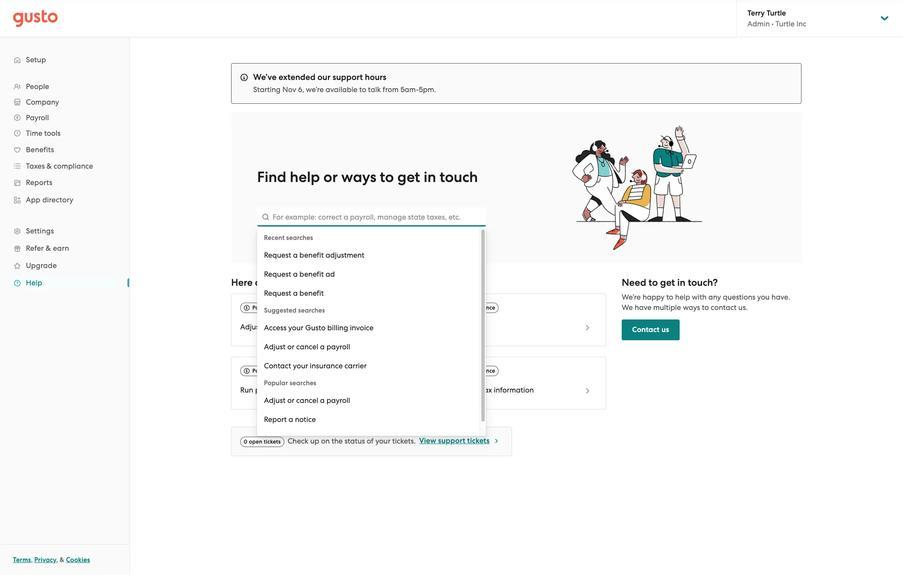 Task type: describe. For each thing, give the bounding box(es) containing it.
tax
[[482, 386, 492, 394]]

2 , from the left
[[56, 556, 58, 564]]

time tools
[[26, 129, 61, 138]]

need to get in touch? we're happy to help with any questions you have. we have multiple ways to contact us.
[[622, 277, 791, 312]]

us
[[662, 325, 670, 334]]

0 vertical spatial report a notice
[[432, 323, 484, 331]]

gusto
[[305, 323, 326, 332]]

0 vertical spatial adjust
[[240, 323, 262, 331]]

contact
[[711, 303, 737, 312]]

contact for contact your insurance carrier
[[264, 362, 291, 370]]

gusto navigation element
[[0, 37, 129, 305]]

1 , from the left
[[31, 556, 33, 564]]

or inside popular searches "group"
[[288, 396, 295, 405]]

request a benefit adjustment
[[264, 251, 365, 259]]

payroll button
[[9, 110, 121, 125]]

admin
[[748, 19, 770, 28]]

report a notice button
[[257, 410, 480, 429]]

manage
[[432, 386, 461, 394]]

to up for example: correct a payroll, manage state taxes, etc. field
[[380, 168, 394, 186]]

available
[[326, 85, 358, 94]]

reports link
[[9, 175, 121, 190]]

need
[[622, 277, 647, 289]]

terms
[[13, 556, 31, 564]]

have
[[635, 303, 652, 312]]

payroll inside dropdown button
[[26, 113, 49, 122]]

on
[[321, 437, 330, 445]]

we're
[[622, 293, 641, 301]]

help inside need to get in touch? we're happy to help with any questions you have. we have multiple ways to contact us.
[[676, 293, 691, 301]]

privacy link
[[34, 556, 56, 564]]

•
[[772, 19, 774, 28]]

adjust inside suggested searches group
[[264, 342, 286, 351]]

up
[[310, 437, 319, 445]]

0 vertical spatial turtle
[[767, 9, 787, 18]]

request a benefit ad button
[[257, 265, 480, 284]]

taxes & compliance for report
[[444, 305, 496, 311]]

starting nov 6, we're available to talk from 5am - 5pm .
[[253, 85, 436, 94]]

notice inside report a notice button
[[295, 415, 316, 424]]

check up on the status of your tickets.
[[288, 437, 416, 445]]

tickets.
[[393, 437, 416, 445]]

earn
[[53, 244, 69, 253]]

terms , privacy , & cookies
[[13, 556, 90, 564]]

list containing people
[[0, 79, 129, 291]]

5am
[[401, 85, 416, 94]]

extended
[[279, 72, 316, 82]]

0 vertical spatial run payroll
[[240, 386, 279, 394]]

actions
[[340, 277, 372, 289]]

tools
[[44, 129, 61, 138]]

view support tickets
[[420, 436, 490, 445]]

reports
[[26, 178, 53, 187]]

benefit inside "button"
[[300, 289, 324, 298]]

popular searches
[[264, 379, 317, 387]]

setup link
[[9, 52, 121, 67]]

contact us
[[633, 325, 670, 334]]

report inside report a notice button
[[264, 415, 287, 424]]

request a benefit adjustment button
[[257, 246, 480, 265]]

you
[[758, 293, 770, 301]]

from
[[383, 85, 399, 94]]

get inside need to get in touch? we're happy to help with any questions you have. we have multiple ways to contact us.
[[661, 277, 676, 289]]

taxes & compliance inside dropdown button
[[26, 162, 93, 170]]

manage state tax information
[[432, 386, 534, 394]]

suggested searches group
[[257, 303, 480, 375]]

run payroll inside 'button'
[[264, 434, 303, 443]]

with
[[692, 293, 707, 301]]

0 vertical spatial run
[[240, 386, 253, 394]]

request a benefit ad
[[264, 270, 335, 278]]

benefit for adjustment
[[300, 251, 324, 259]]

suggested
[[264, 307, 297, 314]]

are
[[255, 277, 270, 289]]

time tools button
[[9, 125, 121, 141]]

tickets for 0 open tickets
[[264, 438, 281, 445]]

access your gusto billing invoice button
[[257, 318, 480, 337]]

0 horizontal spatial in
[[424, 168, 436, 186]]

have.
[[772, 293, 791, 301]]

time
[[26, 129, 42, 138]]

company
[[26, 98, 59, 106]]

open
[[249, 438, 263, 445]]

terry
[[748, 9, 765, 18]]

ad
[[326, 270, 335, 278]]

view support tickets link
[[420, 436, 500, 447]]

or inside suggested searches group
[[288, 342, 295, 351]]

app directory
[[26, 195, 74, 204]]

any
[[709, 293, 722, 301]]

payroll for run
[[253, 368, 271, 374]]

the
[[332, 437, 343, 445]]

cancel for 1st the "adjust or cancel a payroll" button from the bottom of the search-bar options list box
[[296, 396, 319, 405]]

contact your insurance carrier
[[264, 362, 367, 370]]

support inside view support tickets link
[[438, 436, 466, 445]]

-
[[416, 85, 419, 94]]

multiple
[[654, 303, 682, 312]]

contact for contact us
[[633, 325, 660, 334]]

2 vertical spatial your
[[376, 437, 391, 445]]

request a benefit button
[[257, 284, 480, 303]]

home image
[[13, 10, 58, 27]]

insurance
[[310, 362, 343, 370]]

support inside we've extended our support hours alert
[[333, 72, 363, 82]]

searches for gusto
[[298, 307, 325, 314]]

find
[[257, 168, 287, 186]]

terms link
[[13, 556, 31, 564]]

hours
[[365, 72, 387, 82]]

benefit for ad
[[300, 270, 324, 278]]

people
[[26, 82, 49, 91]]

refer & earn link
[[9, 240, 121, 256]]

taxes inside dropdown button
[[26, 162, 45, 170]]

access your gusto billing invoice
[[264, 323, 374, 332]]

.
[[434, 85, 436, 94]]

refer & earn
[[26, 244, 69, 253]]



Task type: locate. For each thing, give the bounding box(es) containing it.
cancel for first the "adjust or cancel a payroll" button
[[296, 342, 319, 351]]

1 vertical spatial run payroll
[[264, 434, 303, 443]]

3 request from the top
[[264, 289, 291, 298]]

adjust inside popular searches "group"
[[264, 396, 286, 405]]

in inside need to get in touch? we're happy to help with any questions you have. we have multiple ways to contact us.
[[678, 277, 686, 289]]

0 horizontal spatial ,
[[31, 556, 33, 564]]

compliance for manage
[[465, 368, 496, 374]]

your inside access your gusto billing invoice 'button'
[[289, 323, 304, 332]]

your
[[289, 323, 304, 332], [293, 362, 308, 370], [376, 437, 391, 445]]

adjust or cancel a payroll button down contact your insurance carrier button on the bottom of page
[[257, 391, 480, 410]]

get
[[398, 168, 420, 186], [661, 277, 676, 289]]

run left "popular"
[[240, 386, 253, 394]]

adjust or cancel a payroll down suggested
[[240, 323, 327, 331]]

2 vertical spatial compliance
[[465, 368, 496, 374]]

6,
[[298, 85, 304, 94]]

1 vertical spatial taxes & compliance
[[444, 305, 496, 311]]

2 vertical spatial payroll
[[253, 368, 271, 374]]

some
[[272, 277, 296, 289]]

0 vertical spatial report
[[432, 323, 454, 331]]

3 benefit from the top
[[300, 289, 324, 298]]

access
[[264, 323, 287, 332]]

1 horizontal spatial ways
[[683, 303, 701, 312]]

1 vertical spatial cancel
[[296, 342, 319, 351]]

cookies
[[66, 556, 90, 564]]

1 vertical spatial payroll
[[253, 305, 271, 311]]

report a notice inside report a notice button
[[264, 415, 316, 424]]

0 open tickets
[[244, 438, 281, 445]]

setup
[[26, 55, 46, 64]]

turtle up •
[[767, 9, 787, 18]]

0 vertical spatial benefit
[[300, 251, 324, 259]]

check
[[288, 437, 309, 445]]

1 vertical spatial turtle
[[776, 19, 795, 28]]

2 vertical spatial adjust
[[264, 396, 286, 405]]

recent
[[264, 234, 285, 242]]

searches down contact your insurance carrier
[[290, 379, 317, 387]]

0 vertical spatial in
[[424, 168, 436, 186]]

adjust down "popular"
[[264, 396, 286, 405]]

0 horizontal spatial support
[[333, 72, 363, 82]]

recent searches
[[264, 234, 313, 242]]

payroll for adjust
[[253, 305, 271, 311]]

run payroll
[[240, 386, 279, 394], [264, 434, 303, 443]]

questions
[[723, 293, 756, 301]]

settings link
[[9, 223, 121, 239]]

adjustment
[[326, 251, 365, 259]]

request for request a benefit adjustment
[[264, 251, 291, 259]]

upgrade link
[[9, 258, 121, 273]]

run payroll button
[[257, 429, 480, 448]]

1 horizontal spatial contact
[[633, 325, 660, 334]]

1 vertical spatial your
[[293, 362, 308, 370]]

1 vertical spatial compliance
[[465, 305, 496, 311]]

to down with
[[703, 303, 710, 312]]

2 vertical spatial searches
[[290, 379, 317, 387]]

we've extended our support hours alert
[[231, 63, 802, 104]]

0 horizontal spatial report
[[264, 415, 287, 424]]

2 adjust or cancel a payroll button from the top
[[257, 391, 480, 410]]

2 request from the top
[[264, 270, 291, 278]]

payroll inside 'button'
[[279, 434, 303, 443]]

run inside 'button'
[[264, 434, 277, 443]]

1 vertical spatial request
[[264, 270, 291, 278]]

request up request a benefit at the bottom
[[264, 270, 291, 278]]

taxes for report
[[444, 305, 458, 311]]

request inside "button"
[[264, 289, 291, 298]]

1 vertical spatial adjust or cancel a payroll button
[[257, 391, 480, 410]]

1 vertical spatial contact
[[264, 362, 291, 370]]

0 horizontal spatial run
[[240, 386, 253, 394]]

popular
[[264, 379, 288, 387]]

popular searches group
[[257, 375, 480, 448]]

people button
[[9, 79, 121, 94]]

1 benefit from the top
[[300, 251, 324, 259]]

1 vertical spatial taxes
[[444, 305, 458, 311]]

tickets for view support tickets
[[468, 436, 490, 445]]

app
[[26, 195, 40, 204]]

contact up "popular"
[[264, 362, 291, 370]]

notice
[[463, 323, 484, 331], [295, 415, 316, 424]]

1 vertical spatial adjust
[[264, 342, 286, 351]]

contact
[[633, 325, 660, 334], [264, 362, 291, 370]]

adjust down access
[[264, 342, 286, 351]]

2 benefit from the top
[[300, 270, 324, 278]]

report a notice
[[432, 323, 484, 331], [264, 415, 316, 424]]

status
[[345, 437, 365, 445]]

or
[[324, 168, 338, 186], [264, 323, 271, 331], [288, 342, 295, 351], [288, 396, 295, 405]]

searches up gusto
[[298, 307, 325, 314]]

support
[[333, 72, 363, 82], [438, 436, 466, 445]]

2 vertical spatial benefit
[[300, 289, 324, 298]]

benefit left ad
[[300, 270, 324, 278]]

ways
[[342, 168, 377, 186], [683, 303, 701, 312]]

contact your insurance carrier button
[[257, 356, 480, 375]]

searches for cancel
[[290, 379, 317, 387]]

0 horizontal spatial help
[[290, 168, 320, 186]]

benefit down common
[[300, 289, 324, 298]]

inc
[[797, 19, 807, 28]]

help
[[26, 278, 42, 287]]

cancel
[[273, 323, 295, 331], [296, 342, 319, 351], [296, 396, 319, 405]]

1 vertical spatial ways
[[683, 303, 701, 312]]

1 horizontal spatial tickets
[[468, 436, 490, 445]]

0 vertical spatial get
[[398, 168, 420, 186]]

0 vertical spatial taxes & compliance
[[26, 162, 93, 170]]

to up the multiple
[[667, 293, 674, 301]]

1 vertical spatial searches
[[298, 307, 325, 314]]

adjust or cancel a payroll inside suggested searches group
[[264, 342, 350, 351]]

information
[[494, 386, 534, 394]]

ways up for example: correct a payroll, manage state taxes, etc. field
[[342, 168, 377, 186]]

cancel down the popular searches
[[296, 396, 319, 405]]

,
[[31, 556, 33, 564], [56, 556, 58, 564]]

your up the popular searches
[[293, 362, 308, 370]]

turtle right •
[[776, 19, 795, 28]]

0 horizontal spatial tickets
[[264, 438, 281, 445]]

compliance for report
[[465, 305, 496, 311]]

suggested searches
[[264, 307, 325, 314]]

1 horizontal spatial ,
[[56, 556, 58, 564]]

0 vertical spatial support
[[333, 72, 363, 82]]

1 horizontal spatial report
[[432, 323, 454, 331]]

adjust or cancel a payroll button down invoice
[[257, 337, 480, 356]]

taxes for manage
[[444, 368, 458, 374]]

company button
[[9, 94, 121, 110]]

we've extended our support hours
[[253, 72, 387, 82]]

your down suggested searches at the left of page
[[289, 323, 304, 332]]

your for contact
[[293, 362, 308, 370]]

0
[[244, 438, 248, 445]]

0 horizontal spatial contact
[[264, 362, 291, 370]]

we've
[[253, 72, 277, 82]]

to
[[360, 85, 367, 94], [380, 168, 394, 186], [649, 277, 658, 289], [667, 293, 674, 301], [703, 303, 710, 312]]

0 vertical spatial contact
[[633, 325, 660, 334]]

our
[[318, 72, 331, 82]]

happy
[[643, 293, 665, 301]]

1 horizontal spatial notice
[[463, 323, 484, 331]]

1 vertical spatial run
[[264, 434, 277, 443]]

searches for benefit
[[287, 234, 313, 242]]

0 vertical spatial payroll
[[26, 113, 49, 122]]

1 vertical spatial help
[[676, 293, 691, 301]]

benefit up request a benefit ad
[[300, 251, 324, 259]]

cancel inside suggested searches group
[[296, 342, 319, 351]]

contact us button
[[622, 320, 680, 340]]

0 vertical spatial taxes
[[26, 162, 45, 170]]

cancel down suggested
[[273, 323, 295, 331]]

touch
[[440, 168, 478, 186]]

refer
[[26, 244, 44, 253]]

in
[[424, 168, 436, 186], [678, 277, 686, 289]]

find help or ways to get in touch
[[257, 168, 478, 186]]

state
[[463, 386, 480, 394]]

2 vertical spatial adjust or cancel a payroll
[[264, 396, 350, 405]]

in left touch
[[424, 168, 436, 186]]

, left cookies
[[56, 556, 58, 564]]

support up starting nov 6, we're available to talk from 5am - 5pm .
[[333, 72, 363, 82]]

adjust or cancel a payroll down the popular searches
[[264, 396, 350, 405]]

to inside we've extended our support hours alert
[[360, 85, 367, 94]]

cookies button
[[66, 555, 90, 565]]

search-bar options list box
[[257, 228, 480, 450]]

we
[[622, 303, 633, 312]]

1 horizontal spatial report a notice
[[432, 323, 484, 331]]

upgrade
[[26, 261, 57, 270]]

searches inside "group"
[[290, 379, 317, 387]]

0 vertical spatial request
[[264, 251, 291, 259]]

1 vertical spatial in
[[678, 277, 686, 289]]

starting
[[253, 85, 281, 94]]

compliance inside dropdown button
[[54, 162, 93, 170]]

contact inside button
[[264, 362, 291, 370]]

1 vertical spatial report a notice
[[264, 415, 316, 424]]

request a benefit
[[264, 289, 324, 298]]

0 horizontal spatial ways
[[342, 168, 377, 186]]

help right find
[[290, 168, 320, 186]]

request down recent
[[264, 251, 291, 259]]

request down some at the left of the page
[[264, 289, 291, 298]]

payroll
[[26, 113, 49, 122], [253, 305, 271, 311], [253, 368, 271, 374]]

benefits link
[[9, 142, 121, 157]]

2 vertical spatial request
[[264, 289, 291, 298]]

taxes & compliance button
[[9, 158, 121, 174]]

0 vertical spatial help
[[290, 168, 320, 186]]

payroll up "popular"
[[253, 368, 271, 374]]

payroll
[[303, 323, 327, 331], [327, 342, 350, 351], [255, 386, 279, 394], [327, 396, 350, 405], [279, 434, 303, 443]]

0 horizontal spatial get
[[398, 168, 420, 186]]

support right the view
[[438, 436, 466, 445]]

your inside contact your insurance carrier button
[[293, 362, 308, 370]]

1 vertical spatial get
[[661, 277, 676, 289]]

, left privacy link
[[31, 556, 33, 564]]

contact inside 'button'
[[633, 325, 660, 334]]

taxes & compliance
[[26, 162, 93, 170], [444, 305, 496, 311], [444, 368, 496, 374]]

your for access
[[289, 323, 304, 332]]

ways inside need to get in touch? we're happy to help with any questions you have. we have multiple ways to contact us.
[[683, 303, 701, 312]]

payroll up time
[[26, 113, 49, 122]]

to left talk
[[360, 85, 367, 94]]

2 vertical spatial taxes
[[444, 368, 458, 374]]

to up happy
[[649, 277, 658, 289]]

in left touch?
[[678, 277, 686, 289]]

view
[[420, 436, 437, 445]]

help left with
[[676, 293, 691, 301]]

0 vertical spatial notice
[[463, 323, 484, 331]]

recent searches group
[[257, 230, 480, 303]]

1 horizontal spatial help
[[676, 293, 691, 301]]

contact left us
[[633, 325, 660, 334]]

1 adjust or cancel a payroll button from the top
[[257, 337, 480, 356]]

1 vertical spatial benefit
[[300, 270, 324, 278]]

here
[[231, 277, 253, 289]]

1 vertical spatial support
[[438, 436, 466, 445]]

1 vertical spatial adjust or cancel a payroll
[[264, 342, 350, 351]]

searches up "request a benefit adjustment"
[[287, 234, 313, 242]]

1 horizontal spatial support
[[438, 436, 466, 445]]

payroll inside suggested searches group
[[327, 342, 350, 351]]

adjust left access
[[240, 323, 262, 331]]

app directory link
[[9, 192, 121, 208]]

help
[[290, 168, 320, 186], [676, 293, 691, 301]]

0 horizontal spatial notice
[[295, 415, 316, 424]]

ways down with
[[683, 303, 701, 312]]

your right of
[[376, 437, 391, 445]]

&
[[47, 162, 52, 170], [46, 244, 51, 253], [460, 305, 464, 311], [460, 368, 464, 374], [60, 556, 64, 564]]

request for request a benefit
[[264, 289, 291, 298]]

0 vertical spatial searches
[[287, 234, 313, 242]]

payroll up access
[[253, 305, 271, 311]]

settings
[[26, 227, 54, 235]]

taxes & compliance for manage
[[444, 368, 496, 374]]

benefits
[[26, 145, 54, 154]]

1 horizontal spatial in
[[678, 277, 686, 289]]

2 vertical spatial cancel
[[296, 396, 319, 405]]

a inside "button"
[[293, 289, 298, 298]]

1 request from the top
[[264, 251, 291, 259]]

0 vertical spatial your
[[289, 323, 304, 332]]

1 vertical spatial notice
[[295, 415, 316, 424]]

0 vertical spatial adjust or cancel a payroll
[[240, 323, 327, 331]]

0 vertical spatial adjust or cancel a payroll button
[[257, 337, 480, 356]]

directory
[[42, 195, 74, 204]]

0 vertical spatial ways
[[342, 168, 377, 186]]

For example: correct a payroll, manage state taxes, etc. field
[[257, 208, 486, 227]]

request
[[264, 251, 291, 259], [264, 270, 291, 278], [264, 289, 291, 298]]

report
[[432, 323, 454, 331], [264, 415, 287, 424]]

run right "open"
[[264, 434, 277, 443]]

cancel up contact your insurance carrier
[[296, 342, 319, 351]]

0 vertical spatial compliance
[[54, 162, 93, 170]]

request for request a benefit ad
[[264, 270, 291, 278]]

a
[[293, 251, 298, 259], [293, 270, 298, 278], [293, 289, 298, 298], [297, 323, 301, 331], [456, 323, 461, 331], [320, 342, 325, 351], [320, 396, 325, 405], [289, 415, 293, 424]]

0 vertical spatial cancel
[[273, 323, 295, 331]]

adjust or cancel a payroll inside popular searches "group"
[[264, 396, 350, 405]]

1 vertical spatial report
[[264, 415, 287, 424]]

list
[[0, 79, 129, 291]]

cancel inside popular searches "group"
[[296, 396, 319, 405]]

1 horizontal spatial run
[[264, 434, 277, 443]]

2 vertical spatial taxes & compliance
[[444, 368, 496, 374]]

0 horizontal spatial report a notice
[[264, 415, 316, 424]]

1 horizontal spatial get
[[661, 277, 676, 289]]

adjust or cancel a payroll up contact your insurance carrier
[[264, 342, 350, 351]]

& inside dropdown button
[[47, 162, 52, 170]]

tickets
[[468, 436, 490, 445], [264, 438, 281, 445]]



Task type: vqa. For each thing, say whether or not it's contained in the screenshot.


